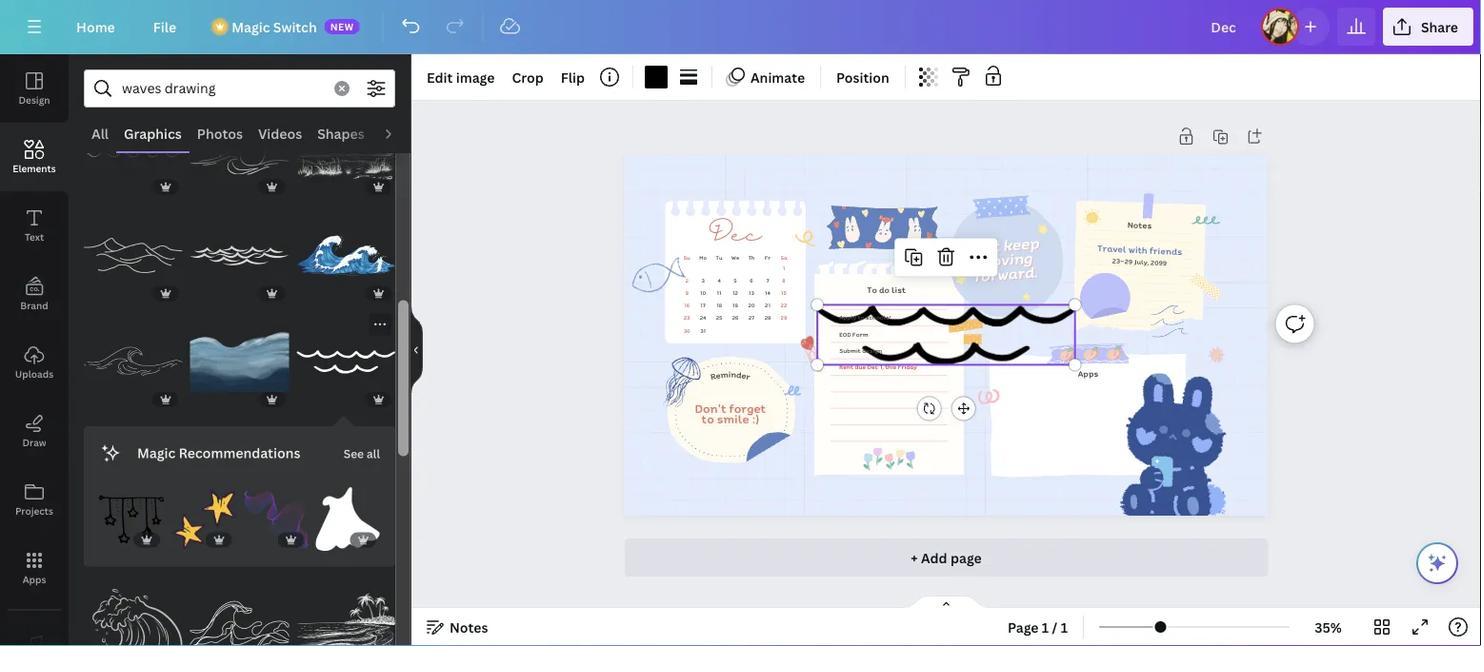 Task type: locate. For each thing, give the bounding box(es) containing it.
to do list
[[867, 284, 906, 296]]

edit
[[427, 68, 453, 86]]

dec up we
[[709, 220, 762, 251]]

1 e from the left
[[715, 369, 722, 382]]

to left the smile
[[702, 411, 715, 428]]

23
[[684, 315, 691, 322]]

+ add page button
[[625, 539, 1268, 577]]

29 left july,
[[1125, 257, 1133, 267]]

page 1 / 1
[[1008, 619, 1068, 637]]

0 horizontal spatial 1
[[783, 265, 785, 273]]

tu 11 25 4 18 we 12 26 5 19
[[716, 254, 740, 322]]

0 vertical spatial 29
[[1125, 257, 1133, 267]]

20
[[749, 302, 755, 310]]

image
[[456, 68, 495, 86]]

1 vertical spatial 29
[[781, 315, 787, 322]]

animate
[[751, 68, 805, 86]]

0 horizontal spatial apps
[[23, 574, 46, 586]]

e right the n
[[741, 369, 748, 383]]

1 down sa
[[783, 265, 785, 273]]

apps inside apps button
[[23, 574, 46, 586]]

july,
[[1134, 257, 1150, 267]]

videos
[[258, 124, 302, 142]]

canva assistant image
[[1426, 553, 1449, 575]]

0 vertical spatial magic
[[232, 18, 270, 36]]

elements button
[[0, 123, 69, 192]]

0 horizontal spatial dec
[[709, 220, 762, 251]]

1 horizontal spatial to
[[858, 313, 865, 322]]

su
[[684, 254, 691, 262]]

sa 1 15 29 8 22
[[781, 254, 788, 322]]

just
[[968, 235, 1001, 259]]

17
[[701, 302, 706, 310]]

keep
[[1003, 232, 1040, 256]]

list
[[892, 284, 906, 296]]

page
[[1008, 619, 1039, 637]]

all button
[[84, 115, 116, 151]]

0 vertical spatial to
[[858, 313, 865, 322]]

m
[[720, 368, 729, 381]]

audio
[[380, 124, 418, 142]]

0 vertical spatial dec
[[709, 220, 762, 251]]

24
[[700, 315, 707, 322]]

1 horizontal spatial 29
[[1125, 257, 1133, 267]]

draw
[[22, 436, 46, 449]]

sea wave linear image
[[1151, 305, 1189, 338]]

home link
[[61, 8, 130, 46]]

position button
[[829, 62, 897, 92]]

6
[[750, 277, 754, 285]]

1 horizontal spatial dec
[[868, 363, 879, 372]]

we
[[732, 254, 740, 262]]

dec
[[709, 220, 762, 251], [868, 363, 879, 372]]

+
[[911, 549, 918, 567]]

1
[[783, 265, 785, 273], [1042, 619, 1049, 637], [1061, 619, 1068, 637]]

apps button
[[0, 534, 69, 603]]

0 vertical spatial apps
[[1078, 368, 1099, 380]]

shapes
[[317, 124, 365, 142]]

1,
[[880, 363, 884, 372]]

1 left /
[[1042, 619, 1049, 637]]

1 horizontal spatial magic
[[232, 18, 270, 36]]

0 horizontal spatial 29
[[781, 315, 787, 322]]

group
[[84, 100, 183, 199], [190, 100, 289, 199], [297, 100, 395, 199], [297, 195, 395, 305], [84, 206, 183, 305], [190, 206, 289, 305], [190, 301, 289, 412], [297, 303, 395, 412], [84, 313, 183, 412], [99, 476, 164, 552], [171, 476, 236, 552], [243, 476, 308, 552], [316, 476, 380, 552]]

all
[[91, 124, 109, 142]]

1 for sa
[[783, 265, 785, 273]]

to right the apply
[[858, 313, 865, 322]]

cute pastel hand drawn doodle line image
[[794, 225, 822, 252]]

dec inside submit design rent due dec 1, this friday
[[868, 363, 879, 372]]

projects
[[15, 505, 53, 518]]

1 horizontal spatial 1
[[1042, 619, 1049, 637]]

7
[[767, 277, 770, 285]]

0 horizontal spatial magic
[[137, 444, 176, 463]]

tu
[[716, 254, 723, 262]]

18
[[717, 302, 722, 310]]

1 for page
[[1042, 619, 1049, 637]]

edit image
[[427, 68, 495, 86]]

r
[[745, 370, 752, 384]]

1 vertical spatial apps
[[23, 574, 46, 586]]

notes
[[1128, 219, 1153, 232], [450, 619, 488, 637]]

29 inside sa 1 15 29 8 22
[[781, 315, 787, 322]]

see all
[[344, 446, 380, 462]]

magic up doodle hand drawn lineal illustration image
[[137, 444, 176, 463]]

1 vertical spatial to
[[702, 411, 715, 428]]

0 horizontal spatial to
[[702, 411, 715, 428]]

12
[[733, 290, 739, 298]]

see
[[344, 446, 364, 462]]

rent
[[840, 363, 854, 372]]

magic inside main menu bar
[[232, 18, 270, 36]]

share
[[1421, 18, 1459, 36]]

dec left 1, at bottom right
[[868, 363, 879, 372]]

29 down "22"
[[781, 315, 787, 322]]

switch
[[273, 18, 317, 36]]

1 vertical spatial dec
[[868, 363, 879, 372]]

1 vertical spatial magic
[[137, 444, 176, 463]]

design
[[863, 346, 883, 355]]

magic left switch
[[232, 18, 270, 36]]

r e m i n d e r
[[710, 368, 752, 384]]

29 inside travel with friends 23-29 july, 2099
[[1125, 257, 1133, 267]]

smile
[[717, 411, 750, 428]]

submit design rent due dec 1, this friday
[[840, 346, 918, 372]]

1 right /
[[1061, 619, 1068, 637]]

26
[[733, 315, 739, 322]]

don't forget to smile :)
[[695, 400, 766, 428]]

to inside don't forget to smile :)
[[702, 411, 715, 428]]

due
[[855, 363, 866, 372]]

page
[[951, 549, 982, 567]]

1 inside sa 1 15 29 8 22
[[783, 265, 785, 273]]

th 13 27 6 20
[[749, 254, 755, 322]]

1 horizontal spatial e
[[741, 369, 748, 383]]

0 horizontal spatial e
[[715, 369, 722, 382]]

to
[[867, 284, 878, 296]]

28
[[765, 315, 771, 322]]

29
[[1125, 257, 1133, 267], [781, 315, 787, 322]]

jellyfish doodle line art image
[[649, 354, 709, 413]]

apply
[[840, 313, 857, 322]]

do
[[880, 284, 890, 296]]

2 horizontal spatial 1
[[1061, 619, 1068, 637]]

fish doodle line art. sea life decoration.hand drawn fish. fish chalk line art. image
[[628, 254, 688, 299]]

e left 'i'
[[715, 369, 722, 382]]

show pages image
[[901, 595, 992, 611]]

wave watercolor illustration image
[[190, 313, 289, 412]]

e
[[715, 369, 722, 382], [741, 369, 748, 383]]

mo
[[700, 254, 707, 262]]

/
[[1052, 619, 1058, 637]]

hide image
[[411, 305, 423, 396]]

0 horizontal spatial notes
[[450, 619, 488, 637]]

1 horizontal spatial notes
[[1128, 219, 1153, 232]]

1 vertical spatial notes
[[450, 619, 488, 637]]



Task type: vqa. For each thing, say whether or not it's contained in the screenshot.
Top level navigation element
no



Task type: describe. For each thing, give the bounding box(es) containing it.
magic recommendations
[[137, 444, 301, 463]]

doodle hand drawn lineal illustration image
[[99, 488, 164, 552]]

35%
[[1315, 619, 1342, 637]]

graphics button
[[116, 115, 189, 151]]

random geometric lines image
[[243, 488, 308, 552]]

text
[[25, 231, 44, 243]]

uploads
[[15, 368, 53, 381]]

home
[[76, 18, 115, 36]]

10
[[701, 290, 706, 298]]

elements
[[13, 162, 56, 175]]

brand
[[20, 299, 48, 312]]

notes inside notes button
[[450, 619, 488, 637]]

forget
[[730, 400, 766, 417]]

friends
[[1150, 244, 1183, 259]]

add
[[921, 549, 948, 567]]

side panel tab list
[[0, 54, 69, 647]]

fr 14 28 7 21
[[765, 254, 771, 322]]

friday
[[898, 363, 918, 372]]

forward.
[[974, 261, 1039, 287]]

0 vertical spatial notes
[[1128, 219, 1153, 232]]

i
[[729, 368, 731, 381]]

just keep moving forward.
[[968, 232, 1040, 287]]

design button
[[0, 54, 69, 123]]

file button
[[138, 8, 192, 46]]

2099
[[1151, 258, 1168, 268]]

+ add page
[[911, 549, 982, 567]]

crop
[[512, 68, 544, 86]]

th
[[749, 254, 755, 262]]

magic for magic switch
[[232, 18, 270, 36]]

submit
[[840, 346, 861, 355]]

main menu bar
[[0, 0, 1482, 54]]

:)
[[753, 411, 760, 428]]

22
[[781, 302, 787, 310]]

travel
[[1098, 242, 1127, 256]]

videos button
[[251, 115, 310, 151]]

audio button
[[372, 115, 426, 151]]

position
[[837, 68, 890, 86]]

9
[[686, 290, 689, 298]]

27
[[749, 315, 755, 322]]

new
[[330, 20, 354, 33]]

su 9 23 2 16 30 mo
[[684, 254, 707, 335]]

25
[[716, 315, 723, 322]]

recommendations
[[179, 444, 301, 463]]

14
[[765, 290, 771, 298]]

to inside apply to schools! eod form
[[858, 313, 865, 322]]

flip
[[561, 68, 585, 86]]

file
[[153, 18, 176, 36]]

30
[[684, 327, 691, 335]]

31
[[701, 327, 706, 335]]

#000000 image
[[645, 66, 668, 89]]

moving
[[977, 247, 1033, 273]]

magic for magic recommendations
[[137, 444, 176, 463]]

Design title text field
[[1196, 8, 1254, 46]]

sa
[[781, 254, 788, 262]]

16
[[684, 302, 690, 310]]

Search elements search field
[[122, 71, 323, 107]]

text button
[[0, 192, 69, 260]]

graphics
[[124, 124, 182, 142]]

stars decoration doodle image
[[171, 488, 236, 552]]

19
[[733, 302, 739, 310]]

this
[[886, 363, 897, 372]]

projects button
[[0, 466, 69, 534]]

shapes button
[[310, 115, 372, 151]]

photos button
[[189, 115, 251, 151]]

3
[[702, 277, 705, 285]]

design
[[19, 93, 50, 106]]

form
[[853, 330, 869, 339]]

2 e from the left
[[741, 369, 748, 383]]

magic switch
[[232, 18, 317, 36]]

edit image button
[[419, 62, 502, 92]]

11
[[717, 290, 722, 298]]

8
[[783, 277, 786, 285]]

21
[[765, 302, 771, 310]]

#000000 image
[[645, 66, 668, 89]]

don't
[[695, 400, 727, 417]]

10 24 3 17 31
[[700, 277, 707, 335]]

ocean waves. raging sea water wave, vintage storm waves and ripples tides hand drawn vector illustration image
[[297, 206, 395, 305]]

schools!
[[866, 313, 892, 322]]

1 horizontal spatial apps
[[1078, 368, 1099, 380]]

5
[[734, 277, 737, 285]]

crop button
[[504, 62, 551, 92]]

23-
[[1113, 256, 1125, 266]]

animate button
[[720, 62, 813, 92]]

fr
[[765, 254, 771, 262]]

with
[[1129, 243, 1148, 257]]

d
[[736, 369, 743, 382]]



